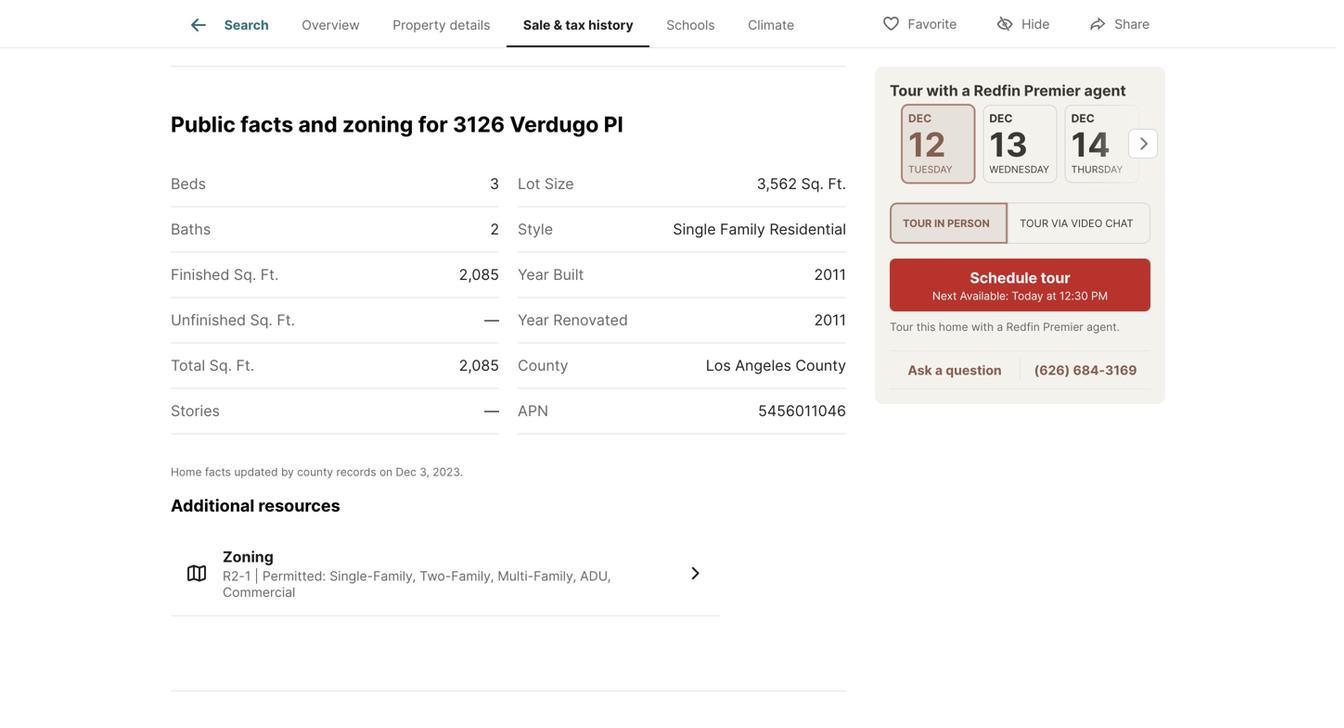 Task type: describe. For each thing, give the bounding box(es) containing it.
0 vertical spatial redfin
[[974, 82, 1021, 100]]

.
[[460, 466, 463, 479]]

tour via video chat
[[1020, 217, 1134, 230]]

details
[[450, 17, 490, 33]]

year built
[[518, 266, 584, 284]]

chat
[[1105, 217, 1134, 230]]

dec for 13
[[989, 112, 1013, 125]]

3
[[490, 175, 499, 193]]

0 horizontal spatial a
[[935, 363, 943, 379]]

agent.
[[1087, 321, 1120, 334]]

2 county from the left
[[796, 357, 846, 375]]

year for year built
[[518, 266, 549, 284]]

at
[[1046, 290, 1057, 303]]

&
[[554, 17, 562, 33]]

home facts updated by county records on dec 3, 2023 .
[[171, 466, 463, 479]]

5456011046
[[758, 402, 846, 420]]

12:30
[[1060, 290, 1088, 303]]

tour in person
[[903, 217, 990, 230]]

unfinished sq. ft.
[[171, 311, 295, 330]]

3126
[[453, 111, 505, 137]]

14
[[1071, 124, 1110, 165]]

renovated
[[553, 311, 628, 330]]

stories
[[171, 402, 220, 420]]

records
[[336, 466, 376, 479]]

sq. for finished
[[234, 266, 256, 284]]

12
[[908, 124, 946, 165]]

sq. for total
[[209, 357, 232, 375]]

property details tab
[[376, 3, 507, 47]]

tour with a redfin premier agent
[[890, 82, 1126, 100]]

additional resources
[[171, 496, 340, 517]]

(626) 684-3169
[[1034, 363, 1137, 379]]

video
[[1071, 217, 1103, 230]]

3169
[[1105, 363, 1137, 379]]

sq. for unfinished
[[250, 311, 273, 330]]

2011 for year renovated
[[814, 311, 846, 330]]

0 vertical spatial a
[[962, 82, 970, 100]]

person
[[947, 217, 990, 230]]

2023
[[433, 466, 460, 479]]

3,562
[[757, 175, 797, 193]]

favorite button
[[866, 4, 973, 42]]

|
[[255, 569, 259, 585]]

family
[[720, 221, 765, 239]]

overview
[[302, 17, 360, 33]]

share
[[1115, 16, 1150, 32]]

tour for tour this home with a redfin premier agent.
[[890, 321, 913, 334]]

(626) 684-3169 link
[[1034, 363, 1137, 379]]

single
[[673, 221, 716, 239]]

tab list containing search
[[171, 0, 826, 47]]

home
[[939, 321, 968, 334]]

search
[[224, 17, 269, 33]]

property details
[[393, 17, 490, 33]]

tax
[[565, 17, 585, 33]]

by
[[281, 466, 294, 479]]

lot size
[[518, 175, 574, 193]]

beds
[[171, 175, 206, 193]]

tour
[[1041, 269, 1070, 287]]

updated
[[234, 466, 278, 479]]

public
[[171, 111, 236, 137]]

tuesday
[[908, 164, 953, 175]]

single-
[[330, 569, 373, 585]]

ask
[[908, 363, 932, 379]]

tour for tour with a redfin premier agent
[[890, 82, 923, 100]]

pl
[[604, 111, 623, 137]]

size
[[545, 175, 574, 193]]

today
[[1012, 290, 1043, 303]]

sale
[[523, 17, 551, 33]]

in
[[934, 217, 945, 230]]

agent
[[1084, 82, 1126, 100]]

baths
[[171, 221, 211, 239]]

climate tab
[[731, 3, 811, 47]]

year renovated
[[518, 311, 628, 330]]

pm
[[1091, 290, 1108, 303]]

3 family, from the left
[[534, 569, 576, 585]]

2
[[490, 221, 499, 239]]



Task type: locate. For each thing, give the bounding box(es) containing it.
— left year renovated
[[484, 311, 499, 330]]

county up apn
[[518, 357, 568, 375]]

schools tab
[[650, 3, 731, 47]]

tour for tour via video chat
[[1020, 217, 1049, 230]]

1 horizontal spatial a
[[962, 82, 970, 100]]

sale & tax history
[[523, 17, 633, 33]]

county
[[297, 466, 333, 479]]

adu,
[[580, 569, 611, 585]]

dec left 3, at the bottom of page
[[396, 466, 416, 479]]

permitted:
[[262, 569, 326, 585]]

history
[[588, 17, 633, 33]]

tour this home with a redfin premier agent.
[[890, 321, 1120, 334]]

2,085 for finished sq. ft.
[[459, 266, 499, 284]]

tab list
[[171, 0, 826, 47]]

13
[[989, 124, 1028, 165]]

— for stories
[[484, 402, 499, 420]]

a
[[962, 82, 970, 100], [997, 321, 1003, 334], [935, 363, 943, 379]]

2011 for year built
[[814, 266, 846, 284]]

list box containing tour in person
[[890, 203, 1151, 244]]

sq. right finished
[[234, 266, 256, 284]]

overview tab
[[285, 3, 376, 47]]

r2-
[[223, 569, 245, 585]]

unfinished
[[171, 311, 246, 330]]

angeles
[[735, 357, 791, 375]]

ft.
[[828, 175, 846, 193], [261, 266, 279, 284], [277, 311, 295, 330], [236, 357, 254, 375]]

available:
[[960, 290, 1009, 303]]

0 vertical spatial facts
[[240, 111, 293, 137]]

0 vertical spatial with
[[926, 82, 958, 100]]

0 vertical spatial 2,085
[[459, 266, 499, 284]]

on
[[379, 466, 393, 479]]

0 vertical spatial 2011
[[814, 266, 846, 284]]

tour for tour in person
[[903, 217, 932, 230]]

list box
[[890, 203, 1151, 244]]

search link
[[187, 14, 269, 36]]

2 — from the top
[[484, 402, 499, 420]]

tour up 12
[[890, 82, 923, 100]]

ft. for total sq. ft.
[[236, 357, 254, 375]]

2011
[[814, 266, 846, 284], [814, 311, 846, 330]]

1 2011 from the top
[[814, 266, 846, 284]]

home
[[171, 466, 202, 479]]

zoning
[[342, 111, 413, 137]]

tour
[[890, 82, 923, 100], [903, 217, 932, 230], [1020, 217, 1049, 230], [890, 321, 913, 334]]

tour left this
[[890, 321, 913, 334]]

climate
[[748, 17, 794, 33]]

2 family, from the left
[[451, 569, 494, 585]]

0 vertical spatial —
[[484, 311, 499, 330]]

1 vertical spatial a
[[997, 321, 1003, 334]]

1 horizontal spatial facts
[[240, 111, 293, 137]]

0 vertical spatial year
[[518, 266, 549, 284]]

ft. for unfinished sq. ft.
[[277, 311, 295, 330]]

2 vertical spatial a
[[935, 363, 943, 379]]

verdugo
[[510, 111, 599, 137]]

favorite
[[908, 16, 957, 32]]

1 vertical spatial premier
[[1043, 321, 1084, 334]]

0 vertical spatial premier
[[1024, 82, 1081, 100]]

via
[[1051, 217, 1068, 230]]

single family residential
[[673, 221, 846, 239]]

sale & tax history tab
[[507, 3, 650, 47]]

for
[[418, 111, 448, 137]]

next image
[[1128, 129, 1158, 159]]

style
[[518, 221, 553, 239]]

1 horizontal spatial family,
[[451, 569, 494, 585]]

next
[[932, 290, 957, 303]]

property
[[393, 17, 446, 33]]

ft. up residential
[[828, 175, 846, 193]]

1 horizontal spatial with
[[971, 321, 994, 334]]

sq. right total
[[209, 357, 232, 375]]

3,562 sq. ft.
[[757, 175, 846, 193]]

this
[[916, 321, 936, 334]]

2011 down residential
[[814, 266, 846, 284]]

premier
[[1024, 82, 1081, 100], [1043, 321, 1084, 334]]

premier left "agent" on the top
[[1024, 82, 1081, 100]]

dec down 'tour with a redfin premier agent'
[[989, 112, 1013, 125]]

dec inside dec 14 thursday
[[1071, 112, 1095, 125]]

finished
[[171, 266, 230, 284]]

redfin up 13 on the right top of page
[[974, 82, 1021, 100]]

resources
[[258, 496, 340, 517]]

schedule
[[970, 269, 1037, 287]]

hide
[[1022, 16, 1050, 32]]

1 vertical spatial redfin
[[1006, 321, 1040, 334]]

facts left and
[[240, 111, 293, 137]]

1 county from the left
[[518, 357, 568, 375]]

premier down "12:30"
[[1043, 321, 1084, 334]]

2 year from the top
[[518, 311, 549, 330]]

dec for 12
[[908, 112, 932, 125]]

dec 14 thursday
[[1071, 112, 1123, 175]]

0 horizontal spatial family,
[[373, 569, 416, 585]]

dec
[[908, 112, 932, 125], [989, 112, 1013, 125], [1071, 112, 1095, 125], [396, 466, 416, 479]]

schedule tour next available: today at 12:30 pm
[[932, 269, 1108, 303]]

0 horizontal spatial county
[[518, 357, 568, 375]]

1 vertical spatial facts
[[205, 466, 231, 479]]

hide button
[[980, 4, 1065, 42]]

los angeles county
[[706, 357, 846, 375]]

ask a question
[[908, 363, 1002, 379]]

ask a question link
[[908, 363, 1002, 379]]

finished sq. ft.
[[171, 266, 279, 284]]

0 horizontal spatial with
[[926, 82, 958, 100]]

year down year built
[[518, 311, 549, 330]]

— left apn
[[484, 402, 499, 420]]

year for year renovated
[[518, 311, 549, 330]]

dec for 14
[[1071, 112, 1095, 125]]

with up dec 12 tuesday
[[926, 82, 958, 100]]

—
[[484, 311, 499, 330], [484, 402, 499, 420]]

facts for updated
[[205, 466, 231, 479]]

with right 'home' on the right of the page
[[971, 321, 994, 334]]

2011 up los angeles county at the right
[[814, 311, 846, 330]]

1 vertical spatial 2,085
[[459, 357, 499, 375]]

dec 13 wednesday
[[989, 112, 1049, 175]]

zoning
[[223, 549, 274, 567]]

2 horizontal spatial family,
[[534, 569, 576, 585]]

share button
[[1073, 4, 1165, 42]]

1 vertical spatial 2011
[[814, 311, 846, 330]]

multi-
[[498, 569, 534, 585]]

1 family, from the left
[[373, 569, 416, 585]]

sq. right 3,562
[[801, 175, 824, 193]]

2,085 for total sq. ft.
[[459, 357, 499, 375]]

commercial
[[223, 585, 295, 601]]

schools
[[666, 17, 715, 33]]

family, left multi- at left bottom
[[451, 569, 494, 585]]

1 horizontal spatial county
[[796, 357, 846, 375]]

lot
[[518, 175, 540, 193]]

county
[[518, 357, 568, 375], [796, 357, 846, 375]]

sq. right unfinished
[[250, 311, 273, 330]]

ft. for 3,562 sq. ft.
[[828, 175, 846, 193]]

facts right home
[[205, 466, 231, 479]]

apn
[[518, 402, 548, 420]]

ft. up unfinished sq. ft.
[[261, 266, 279, 284]]

family, left two-
[[373, 569, 416, 585]]

3,
[[420, 466, 430, 479]]

1 2,085 from the top
[[459, 266, 499, 284]]

built
[[553, 266, 584, 284]]

two-
[[420, 569, 451, 585]]

1 vertical spatial —
[[484, 402, 499, 420]]

ft. down unfinished sq. ft.
[[236, 357, 254, 375]]

public facts and zoning for 3126 verdugo pl
[[171, 111, 623, 137]]

los
[[706, 357, 731, 375]]

family, left adu, on the bottom left of page
[[534, 569, 576, 585]]

zoning r2-1 | permitted: single-family, two-family, multi-family, adu, commercial
[[223, 549, 611, 601]]

dec 12 tuesday
[[908, 112, 953, 175]]

thursday
[[1071, 164, 1123, 175]]

1 vertical spatial with
[[971, 321, 994, 334]]

tour left via
[[1020, 217, 1049, 230]]

residential
[[770, 221, 846, 239]]

1 — from the top
[[484, 311, 499, 330]]

year left the built
[[518, 266, 549, 284]]

redfin down the today
[[1006, 321, 1040, 334]]

2 2011 from the top
[[814, 311, 846, 330]]

None button
[[901, 104, 976, 184], [983, 105, 1057, 183], [1065, 105, 1139, 183], [901, 104, 976, 184], [983, 105, 1057, 183], [1065, 105, 1139, 183]]

dec inside dec 12 tuesday
[[908, 112, 932, 125]]

1 vertical spatial year
[[518, 311, 549, 330]]

additional
[[171, 496, 254, 517]]

wednesday
[[989, 164, 1049, 175]]

facts for and
[[240, 111, 293, 137]]

— for unfinished sq. ft.
[[484, 311, 499, 330]]

1 year from the top
[[518, 266, 549, 284]]

dec down "agent" on the top
[[1071, 112, 1095, 125]]

tour left in
[[903, 217, 932, 230]]

2 horizontal spatial a
[[997, 321, 1003, 334]]

dec up tuesday
[[908, 112, 932, 125]]

dec inside "dec 13 wednesday"
[[989, 112, 1013, 125]]

total sq. ft.
[[171, 357, 254, 375]]

and
[[298, 111, 337, 137]]

county up 5456011046
[[796, 357, 846, 375]]

2 2,085 from the top
[[459, 357, 499, 375]]

question
[[946, 363, 1002, 379]]

ft. for finished sq. ft.
[[261, 266, 279, 284]]

ft. down finished sq. ft.
[[277, 311, 295, 330]]

0 horizontal spatial facts
[[205, 466, 231, 479]]

sq. for 3,562
[[801, 175, 824, 193]]



Task type: vqa. For each thing, say whether or not it's contained in the screenshot.


